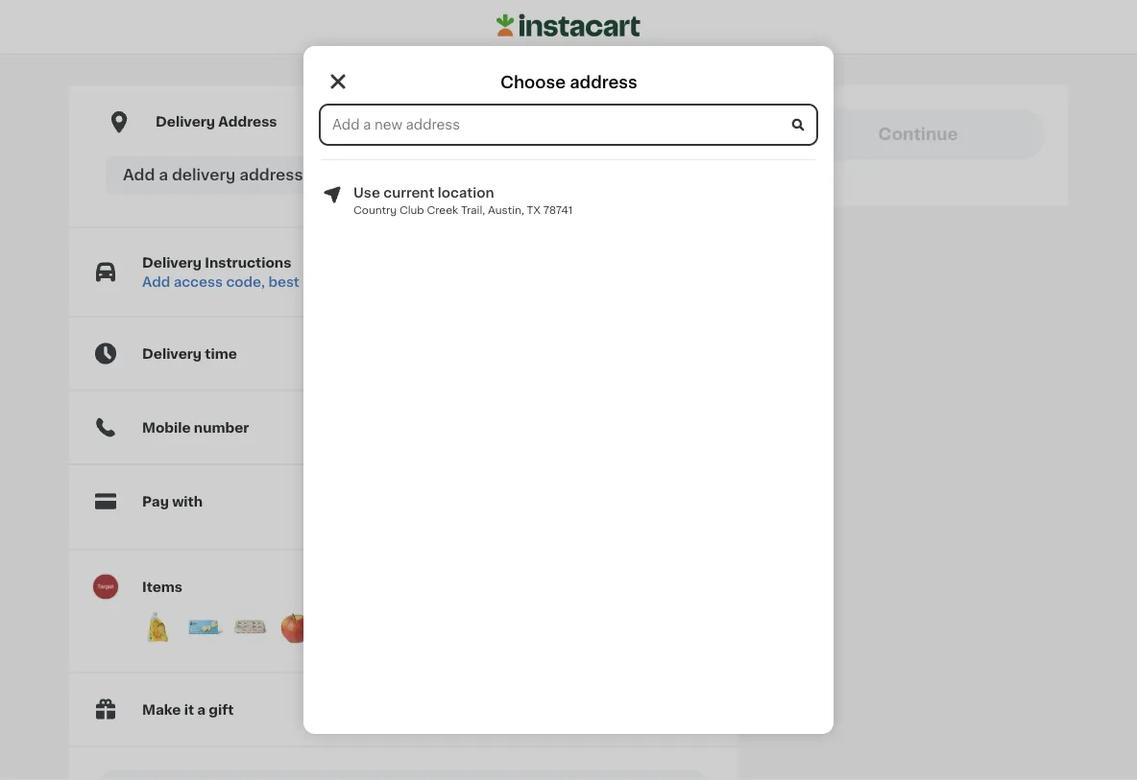 Task type: describe. For each thing, give the bounding box(es) containing it.
creek
[[427, 205, 458, 216]]

austin,
[[488, 205, 524, 216]]

items
[[142, 581, 182, 594]]

time
[[205, 347, 237, 361]]

add a delivery address button
[[106, 156, 701, 195]]

delivery
[[172, 168, 236, 183]]

add a delivery address
[[123, 168, 303, 183]]

use current location country club creek trail, austin, tx 78741
[[353, 186, 573, 216]]

delivery instructions add access code, best entrance, etc.
[[142, 256, 398, 289]]

a inside button
[[159, 168, 168, 183]]

tx
[[527, 205, 541, 216]]

use
[[353, 186, 380, 200]]

add inside button
[[123, 168, 155, 183]]

number
[[194, 421, 249, 435]]

pay
[[142, 495, 169, 509]]

good & gather lemons image
[[138, 608, 177, 647]]

current
[[383, 186, 434, 200]]

good & gather grade a cage-free large eggs image
[[230, 608, 269, 647]]

address
[[218, 115, 277, 129]]

add inside delivery instructions add access code, best entrance, etc.
[[142, 275, 170, 289]]

code,
[[226, 275, 265, 289]]

instructions
[[205, 256, 291, 269]]

entrance,
[[303, 275, 369, 289]]

mobile number
[[142, 421, 249, 435]]

mobile
[[142, 421, 191, 435]]

  text field inside choose address dialog
[[321, 106, 816, 144]]

search address image
[[789, 116, 807, 133]]

make
[[142, 704, 181, 717]]

choose
[[500, 74, 566, 91]]



Task type: locate. For each thing, give the bounding box(es) containing it.
delivery for delivery address
[[156, 115, 215, 129]]

2 vertical spatial delivery
[[142, 347, 202, 361]]

address
[[570, 74, 637, 91], [239, 168, 303, 183]]

delivery for delivery time
[[142, 347, 202, 361]]

address down address
[[239, 168, 303, 183]]

add left access
[[142, 275, 170, 289]]

a
[[159, 168, 168, 183], [197, 704, 206, 717]]

add
[[123, 168, 155, 183], [142, 275, 170, 289]]

delivery time
[[142, 347, 237, 361]]

choose address
[[500, 74, 637, 91]]

choose address dialog
[[303, 46, 834, 735]]

delivery
[[156, 115, 215, 129], [142, 256, 202, 269], [142, 347, 202, 361]]

location
[[438, 186, 494, 200]]

0 vertical spatial address
[[570, 74, 637, 91]]

78741
[[543, 205, 573, 216]]

country
[[353, 205, 397, 216]]

delivery address
[[156, 115, 277, 129]]

1 vertical spatial add
[[142, 275, 170, 289]]

1 horizontal spatial a
[[197, 704, 206, 717]]

1 vertical spatial address
[[239, 168, 303, 183]]

0 vertical spatial a
[[159, 168, 168, 183]]

best
[[268, 275, 299, 289]]

0 vertical spatial add
[[123, 168, 155, 183]]

add left delivery
[[123, 168, 155, 183]]

a left delivery
[[159, 168, 168, 183]]

delivery up delivery
[[156, 115, 215, 129]]

trail,
[[461, 205, 485, 216]]

address inside button
[[239, 168, 303, 183]]

it
[[184, 704, 194, 717]]

  text field
[[321, 106, 816, 144]]

0 horizontal spatial a
[[159, 168, 168, 183]]

pay with
[[142, 495, 203, 509]]

delivery up access
[[142, 256, 202, 269]]

good & gather salted butter image
[[184, 608, 223, 647]]

0 horizontal spatial address
[[239, 168, 303, 183]]

address inside dialog
[[570, 74, 637, 91]]

club
[[399, 205, 424, 216]]

make it a gift
[[142, 704, 234, 717]]

delivery inside delivery instructions add access code, best entrance, etc.
[[142, 256, 202, 269]]

a right 'it'
[[197, 704, 206, 717]]

address down home image
[[570, 74, 637, 91]]

0 vertical spatial delivery
[[156, 115, 215, 129]]

etc.
[[372, 275, 398, 289]]

with
[[172, 495, 203, 509]]

gift
[[209, 704, 234, 717]]

honeycrisp apple bag image
[[277, 608, 315, 647]]

1 horizontal spatial address
[[570, 74, 637, 91]]

1 vertical spatial a
[[197, 704, 206, 717]]

delivery for delivery instructions add access code, best entrance, etc.
[[142, 256, 202, 269]]

1 vertical spatial delivery
[[142, 256, 202, 269]]

home image
[[497, 11, 641, 40]]

delivery left time
[[142, 347, 202, 361]]

access
[[173, 275, 223, 289]]



Task type: vqa. For each thing, say whether or not it's contained in the screenshot.
number
yes



